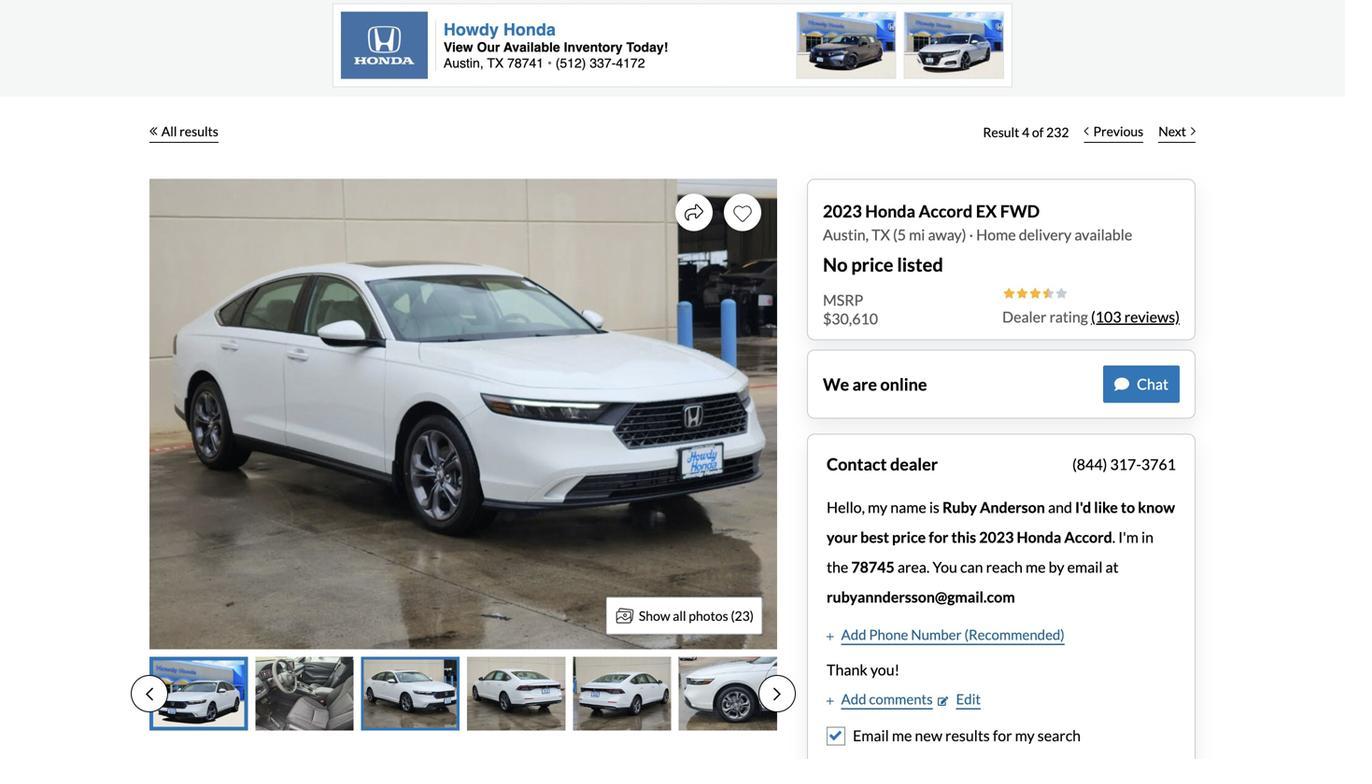 Task type: locate. For each thing, give the bounding box(es) containing it.
online
[[881, 374, 927, 395]]

honda up by
[[1017, 528, 1062, 547]]

rating
[[1050, 308, 1089, 326]]

1 vertical spatial 2023
[[980, 528, 1014, 547]]

2023 for 2023 honda accord ex fwd austin, tx (5 mi away) · home delivery available
[[823, 201, 862, 221]]

1 vertical spatial honda
[[1017, 528, 1062, 547]]

result
[[983, 124, 1020, 140]]

1 add from the top
[[841, 627, 867, 643]]

for inside i'd like to know your best price for this
[[929, 528, 949, 547]]

away)
[[928, 226, 967, 244]]

prev page image
[[146, 687, 153, 702]]

next page image
[[774, 687, 781, 702]]

my
[[868, 499, 888, 517], [1015, 727, 1035, 745]]

previous link
[[1077, 112, 1151, 153]]

1 horizontal spatial accord
[[1065, 528, 1113, 547]]

0 horizontal spatial honda
[[866, 201, 916, 221]]

for
[[929, 528, 949, 547], [993, 727, 1013, 745]]

1 vertical spatial accord
[[1065, 528, 1113, 547]]

my left search
[[1015, 727, 1035, 745]]

chevron double left image
[[150, 127, 158, 136]]

price down tx
[[852, 254, 894, 276]]

plus image inside add phone number (recommended) button
[[827, 632, 834, 642]]

dealer
[[890, 454, 938, 475]]

me left the new
[[892, 727, 912, 745]]

i'd
[[1076, 499, 1092, 517]]

0 vertical spatial accord
[[919, 201, 973, 221]]

hello, my name is ruby anderson and
[[827, 499, 1076, 517]]

for left search
[[993, 727, 1013, 745]]

1 vertical spatial results
[[946, 727, 990, 745]]

2023 inside '2023 honda accord ex fwd austin, tx (5 mi away) · home delivery available'
[[823, 201, 862, 221]]

price down the name at right
[[892, 528, 926, 547]]

honda inside '2023 honda accord ex fwd austin, tx (5 mi away) · home delivery available'
[[866, 201, 916, 221]]

(103
[[1091, 308, 1122, 326]]

1 horizontal spatial for
[[993, 727, 1013, 745]]

2023 honda accord
[[980, 528, 1113, 547]]

1 horizontal spatial 2023
[[980, 528, 1014, 547]]

msrp
[[823, 291, 864, 309]]

tab list
[[131, 657, 796, 731]]

add inside 'button'
[[841, 691, 867, 708]]

tx
[[872, 226, 890, 244]]

1 vertical spatial my
[[1015, 727, 1035, 745]]

results
[[180, 123, 219, 139], [946, 727, 990, 745]]

phone
[[869, 627, 909, 643]]

1 horizontal spatial results
[[946, 727, 990, 745]]

rubyanndersson@gmail.com
[[827, 588, 1015, 606]]

view vehicle photo 1 image
[[150, 657, 248, 731]]

add inside button
[[841, 627, 867, 643]]

plus image for add comments
[[827, 697, 834, 706]]

1 vertical spatial me
[[892, 727, 912, 745]]

0 vertical spatial my
[[868, 499, 888, 517]]

chat button
[[1104, 366, 1180, 403]]

2023 up austin,
[[823, 201, 862, 221]]

plus image
[[827, 632, 834, 642], [827, 697, 834, 706]]

reach
[[986, 558, 1023, 577]]

honda
[[866, 201, 916, 221], [1017, 528, 1062, 547]]

dealer
[[1003, 308, 1047, 326]]

comment image
[[1115, 377, 1130, 392]]

email
[[853, 727, 889, 745]]

1 vertical spatial add
[[841, 691, 867, 708]]

austin,
[[823, 226, 869, 244]]

1 vertical spatial price
[[892, 528, 926, 547]]

me
[[1026, 558, 1046, 577], [892, 727, 912, 745]]

chevron left image
[[1084, 127, 1089, 136]]

plus image inside add comments 'button'
[[827, 697, 834, 706]]

know
[[1138, 499, 1176, 517]]

accord
[[919, 201, 973, 221], [1065, 528, 1113, 547]]

show
[[639, 608, 671, 624]]

(23)
[[731, 608, 754, 624]]

ex
[[976, 201, 997, 221]]

0 vertical spatial me
[[1026, 558, 1046, 577]]

price
[[852, 254, 894, 276], [892, 528, 926, 547]]

view vehicle photo 3 image
[[361, 657, 460, 731]]

advertisement region
[[333, 3, 1013, 87]]

me left by
[[1026, 558, 1046, 577]]

ruby
[[943, 499, 977, 517]]

0 horizontal spatial for
[[929, 528, 949, 547]]

0 horizontal spatial my
[[868, 499, 888, 517]]

view vehicle photo 4 image
[[467, 657, 566, 731]]

my up best
[[868, 499, 888, 517]]

accord for 2023 honda accord
[[1065, 528, 1113, 547]]

2023 honda accord ex fwd austin, tx (5 mi away) · home delivery available
[[823, 201, 1133, 244]]

your
[[827, 528, 858, 547]]

edit image
[[938, 697, 949, 706]]

add comments button
[[827, 689, 933, 710]]

1 horizontal spatial honda
[[1017, 528, 1062, 547]]

0 horizontal spatial accord
[[919, 201, 973, 221]]

reviews)
[[1125, 308, 1180, 326]]

plus image for add phone number (recommended)
[[827, 632, 834, 642]]

0 vertical spatial results
[[180, 123, 219, 139]]

2023 up reach
[[980, 528, 1014, 547]]

0 vertical spatial honda
[[866, 201, 916, 221]]

add phone number (recommended) button
[[827, 625, 1065, 646]]

no
[[823, 254, 848, 276]]

results down edit
[[946, 727, 990, 745]]

0 vertical spatial price
[[852, 254, 894, 276]]

1 vertical spatial for
[[993, 727, 1013, 745]]

plus image down thank
[[827, 697, 834, 706]]

2 plus image from the top
[[827, 697, 834, 706]]

comments
[[869, 691, 933, 708]]

honda for 2023 honda accord
[[1017, 528, 1062, 547]]

accord up away)
[[919, 201, 973, 221]]

like
[[1094, 499, 1118, 517]]

you
[[933, 558, 958, 577]]

(844) 317-3761
[[1073, 456, 1176, 474]]

1 horizontal spatial my
[[1015, 727, 1035, 745]]

0 vertical spatial 2023
[[823, 201, 862, 221]]

honda up '(5'
[[866, 201, 916, 221]]

add down thank
[[841, 691, 867, 708]]

0 vertical spatial for
[[929, 528, 949, 547]]

2023 for 2023 honda accord
[[980, 528, 1014, 547]]

the
[[827, 558, 849, 577]]

2023
[[823, 201, 862, 221], [980, 528, 1014, 547]]

(recommended)
[[965, 627, 1065, 643]]

0 vertical spatial plus image
[[827, 632, 834, 642]]

0 vertical spatial add
[[841, 627, 867, 643]]

1 vertical spatial plus image
[[827, 697, 834, 706]]

i'm
[[1119, 528, 1139, 547]]

thank you!
[[827, 661, 900, 679]]

add left phone
[[841, 627, 867, 643]]

search
[[1038, 727, 1081, 745]]

3761
[[1142, 456, 1176, 474]]

1 horizontal spatial me
[[1026, 558, 1046, 577]]

0 horizontal spatial 2023
[[823, 201, 862, 221]]

results right all
[[180, 123, 219, 139]]

next
[[1159, 123, 1187, 139]]

for left this at the right
[[929, 528, 949, 547]]

msrp $30,610
[[823, 291, 878, 328]]

by
[[1049, 558, 1065, 577]]

add
[[841, 627, 867, 643], [841, 691, 867, 708]]

new
[[915, 727, 943, 745]]

share image
[[685, 203, 704, 222]]

accord inside '2023 honda accord ex fwd austin, tx (5 mi away) · home delivery available'
[[919, 201, 973, 221]]

all
[[161, 123, 177, 139]]

accord up email
[[1065, 528, 1113, 547]]

previous
[[1094, 123, 1144, 139]]

2 add from the top
[[841, 691, 867, 708]]

. i'm in the
[[827, 528, 1154, 577]]

1 plus image from the top
[[827, 632, 834, 642]]

plus image up thank
[[827, 632, 834, 642]]

is
[[930, 499, 940, 517]]

photos
[[689, 608, 729, 624]]

are
[[853, 374, 877, 395]]

add for add phone number (recommended)
[[841, 627, 867, 643]]



Task type: vqa. For each thing, say whether or not it's contained in the screenshot.
the bottommost crossover
no



Task type: describe. For each thing, give the bounding box(es) containing it.
area.
[[898, 558, 930, 577]]

(103 reviews) button
[[1091, 306, 1180, 328]]

honda for 2023 honda accord ex fwd austin, tx (5 mi away) · home delivery available
[[866, 201, 916, 221]]

·
[[970, 226, 974, 244]]

chevron right image
[[1191, 127, 1196, 136]]

vehicle full photo image
[[150, 179, 777, 650]]

result 4 of 232
[[983, 124, 1069, 140]]

fwd
[[1001, 201, 1040, 221]]

price inside i'd like to know your best price for this
[[892, 528, 926, 547]]

we are online
[[823, 374, 927, 395]]

78745 area. you can reach me by email at
[[852, 558, 1119, 577]]

all
[[673, 608, 686, 624]]

view vehicle photo 6 image
[[679, 657, 777, 731]]

and
[[1048, 499, 1073, 517]]

home
[[977, 226, 1016, 244]]

email
[[1068, 558, 1103, 577]]

name
[[891, 499, 927, 517]]

edit
[[956, 691, 981, 708]]

best
[[861, 528, 890, 547]]

in
[[1142, 528, 1154, 547]]

232
[[1047, 124, 1069, 140]]

of
[[1032, 124, 1044, 140]]

add comments
[[841, 691, 933, 708]]

contact dealer
[[827, 454, 938, 475]]

all results link
[[150, 112, 219, 153]]

you!
[[871, 661, 900, 679]]

can
[[961, 558, 984, 577]]

chat
[[1137, 375, 1169, 393]]

317-
[[1111, 456, 1142, 474]]

at
[[1106, 558, 1119, 577]]

$30,610
[[823, 310, 878, 328]]

accord for 2023 honda accord ex fwd austin, tx (5 mi away) · home delivery available
[[919, 201, 973, 221]]

all results
[[161, 123, 219, 139]]

next link
[[1151, 112, 1204, 153]]

number
[[911, 627, 962, 643]]

(844)
[[1073, 456, 1108, 474]]

edit button
[[938, 689, 981, 710]]

0 horizontal spatial results
[[180, 123, 219, 139]]

0 horizontal spatial me
[[892, 727, 912, 745]]

hello,
[[827, 499, 865, 517]]

available
[[1075, 226, 1133, 244]]

anderson
[[980, 499, 1046, 517]]

view vehicle photo 5 image
[[573, 657, 672, 731]]

(5
[[893, 226, 906, 244]]

i'd like to know your best price for this
[[827, 499, 1176, 547]]

78745
[[852, 558, 895, 577]]

.
[[1113, 528, 1116, 547]]

no price listed
[[823, 254, 944, 276]]

show all photos (23)
[[639, 608, 754, 624]]

view vehicle photo 2 image
[[255, 657, 354, 731]]

this
[[952, 528, 977, 547]]

dealer rating (103 reviews)
[[1003, 308, 1180, 326]]

to
[[1121, 499, 1136, 517]]

listed
[[897, 254, 944, 276]]

email me new results for my search
[[853, 727, 1081, 745]]

add for add comments
[[841, 691, 867, 708]]

we
[[823, 374, 849, 395]]

delivery
[[1019, 226, 1072, 244]]

show all photos (23) link
[[606, 598, 763, 635]]

thank
[[827, 661, 868, 679]]

4
[[1022, 124, 1030, 140]]

mi
[[909, 226, 925, 244]]

add phone number (recommended)
[[841, 627, 1065, 643]]

contact
[[827, 454, 887, 475]]



